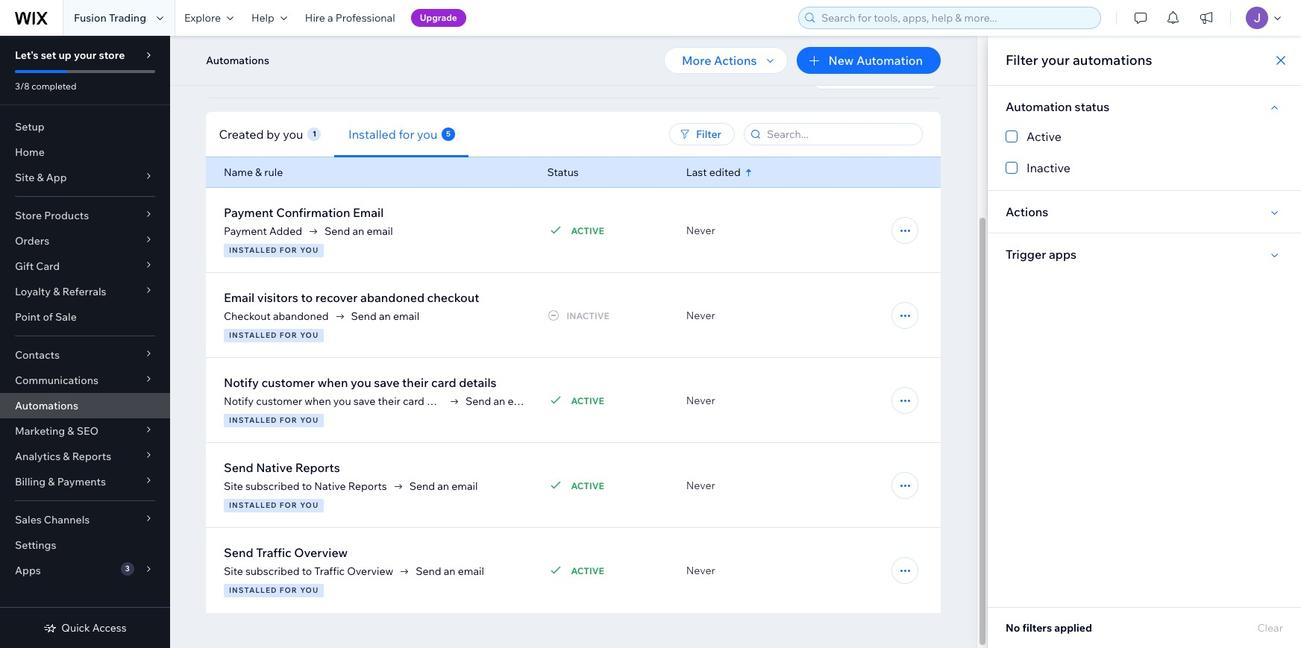 Task type: vqa. For each thing, say whether or not it's contained in the screenshot.
POINT
yes



Task type: describe. For each thing, give the bounding box(es) containing it.
email for payment confirmation email
[[367, 225, 393, 238]]

settings
[[15, 539, 56, 552]]

trading
[[109, 11, 146, 25]]

Inactive checkbox
[[1006, 159, 1283, 177]]

status
[[547, 166, 579, 179]]

1 vertical spatial card
[[403, 395, 425, 408]]

an for notify customer when you save their card details
[[494, 395, 505, 408]]

installed for visitors
[[229, 331, 277, 340]]

Active checkbox
[[1006, 128, 1283, 146]]

1 vertical spatial automation
[[1006, 99, 1072, 114]]

& for site
[[37, 171, 44, 184]]

sales channels
[[15, 513, 90, 527]]

explore
[[184, 11, 221, 25]]

store products button
[[0, 203, 170, 228]]

name & rule
[[224, 166, 283, 179]]

site subscribed to native reports
[[224, 480, 387, 493]]

active for send traffic overview
[[571, 565, 604, 576]]

manage your quotas
[[825, 72, 928, 85]]

sales channels button
[[0, 507, 170, 533]]

quick access
[[61, 622, 127, 635]]

your inside button
[[867, 72, 889, 85]]

let's
[[15, 49, 38, 62]]

1 horizontal spatial your
[[1042, 51, 1070, 69]]

card
[[36, 260, 60, 273]]

0 vertical spatial abandoned
[[360, 290, 425, 305]]

an for payment confirmation email
[[353, 225, 364, 238]]

payment for payment added
[[224, 225, 267, 238]]

you for traffic
[[300, 586, 319, 595]]

& for loyalty
[[53, 285, 60, 298]]

1 horizontal spatial traffic
[[314, 565, 345, 578]]

never for send traffic overview
[[686, 564, 715, 578]]

quotas
[[891, 72, 928, 85]]

last edited
[[686, 166, 741, 179]]

let's set up your store
[[15, 49, 125, 62]]

for
[[399, 126, 414, 141]]

0 vertical spatial details
[[459, 375, 497, 390]]

installed for you
[[348, 126, 438, 141]]

installed for native
[[229, 501, 277, 510]]

rule
[[264, 166, 283, 179]]

payment confirmation email
[[224, 205, 384, 220]]

subscribed for native
[[245, 480, 300, 493]]

quick access button
[[44, 622, 127, 635]]

your inside sidebar element
[[74, 49, 96, 62]]

0 vertical spatial automations
[[1073, 51, 1152, 69]]

channels
[[44, 513, 90, 527]]

subscribed for traffic
[[245, 565, 300, 578]]

installed for traffic
[[229, 586, 277, 595]]

orders
[[15, 234, 49, 248]]

1 your from the left
[[206, 72, 235, 89]]

setup
[[15, 120, 45, 134]]

marketing & seo button
[[0, 419, 170, 444]]

installed for you for native
[[229, 501, 319, 510]]

help button
[[242, 0, 296, 36]]

contacts
[[15, 348, 60, 362]]

never for send native reports
[[686, 479, 715, 493]]

installed for you for traffic
[[229, 586, 319, 595]]

1 vertical spatial customer
[[256, 395, 302, 408]]

your automations
[[206, 72, 319, 89]]

send for send native reports
[[409, 480, 435, 493]]

send an email for send native reports
[[409, 480, 478, 493]]

email for email visitors to recover abandoned checkout
[[393, 310, 420, 323]]

checkout
[[224, 310, 271, 323]]

automations link
[[0, 393, 170, 419]]

filter your automations
[[1006, 51, 1152, 69]]

tab list containing created by you
[[206, 112, 580, 157]]

app
[[46, 171, 67, 184]]

& for billing
[[48, 475, 55, 489]]

automation status
[[1006, 99, 1110, 114]]

0 vertical spatial customer
[[261, 375, 315, 390]]

store
[[99, 49, 125, 62]]

filter button
[[669, 123, 735, 146]]

of
[[43, 310, 53, 324]]

installed for confirmation
[[229, 246, 277, 255]]

site inside site & app popup button
[[15, 171, 35, 184]]

referrals
[[62, 285, 106, 298]]

1 vertical spatial when
[[305, 395, 331, 408]]

last
[[686, 166, 707, 179]]

email for send traffic overview
[[458, 565, 484, 578]]

no
[[1006, 622, 1020, 635]]

applied
[[1055, 622, 1092, 635]]

an for send traffic overview
[[444, 565, 456, 578]]

professional
[[336, 11, 395, 25]]

orders button
[[0, 228, 170, 254]]

sidebar element
[[0, 36, 170, 648]]

more
[[682, 53, 712, 68]]

actions inside popup button
[[714, 53, 757, 68]]

installed for you for visitors
[[229, 331, 319, 340]]

home
[[15, 146, 45, 159]]

name
[[224, 166, 253, 179]]

set
[[41, 49, 56, 62]]

& for name
[[255, 166, 262, 179]]

you for confirmation
[[300, 246, 319, 255]]

Search... field
[[763, 124, 918, 145]]

never for email visitors to recover abandoned checkout
[[686, 309, 715, 322]]

created by you
[[219, 126, 304, 141]]

an for send native reports
[[437, 480, 449, 493]]

3/8
[[15, 81, 30, 92]]

3
[[125, 564, 130, 574]]

filters
[[1023, 622, 1052, 635]]

& for analytics
[[63, 450, 70, 463]]

marketing
[[15, 425, 65, 438]]

quick
[[61, 622, 90, 635]]

sale
[[55, 310, 77, 324]]

analytics
[[15, 450, 61, 463]]

seo
[[77, 425, 99, 438]]

new automation button
[[797, 47, 941, 74]]

send traffic overview
[[224, 545, 348, 560]]

manage your quotas button
[[811, 67, 941, 90]]

inactive
[[567, 310, 609, 321]]

loyalty & referrals button
[[0, 279, 170, 304]]

sales
[[15, 513, 42, 527]]

payments
[[57, 475, 106, 489]]

site subscribed to traffic overview
[[224, 565, 393, 578]]

to for recover
[[301, 290, 313, 305]]

trigger
[[1006, 247, 1047, 262]]

manage
[[825, 72, 864, 85]]

send for payment confirmation email
[[325, 225, 350, 238]]

point
[[15, 310, 41, 324]]

automation inside button
[[857, 53, 923, 68]]

0 horizontal spatial automations
[[238, 72, 319, 89]]

send an email for send traffic overview
[[416, 565, 484, 578]]

1 vertical spatial save
[[354, 395, 376, 408]]

automations button
[[198, 49, 277, 72]]

installed for you for confirmation
[[229, 246, 319, 255]]

marketing & seo
[[15, 425, 99, 438]]

for for native
[[280, 501, 298, 510]]

installed for you for customer
[[229, 416, 319, 425]]

1 vertical spatial their
[[378, 395, 401, 408]]

edited
[[709, 166, 741, 179]]

access
[[92, 622, 127, 635]]

more actions button
[[664, 47, 788, 74]]

you for native
[[300, 501, 319, 510]]

for for visitors
[[280, 331, 298, 340]]

billing
[[15, 475, 46, 489]]

1 vertical spatial native
[[314, 480, 346, 493]]



Task type: locate. For each thing, give the bounding box(es) containing it.
communications button
[[0, 368, 170, 393]]

point of sale link
[[0, 304, 170, 330]]

traffic down send traffic overview
[[314, 565, 345, 578]]

your up created
[[206, 72, 235, 89]]

send an email
[[325, 225, 393, 238], [351, 310, 420, 323], [466, 395, 534, 408], [409, 480, 478, 493], [416, 565, 484, 578]]

email
[[353, 205, 384, 220], [224, 290, 255, 305]]

send
[[325, 225, 350, 238], [351, 310, 377, 323], [466, 395, 491, 408], [224, 460, 253, 475], [409, 480, 435, 493], [224, 545, 253, 560], [416, 565, 441, 578]]

0 horizontal spatial actions
[[714, 53, 757, 68]]

installed for you down send traffic overview
[[229, 586, 319, 595]]

send for notify customer when you save their card details
[[466, 395, 491, 408]]

to right visitors
[[301, 290, 313, 305]]

filter inside button
[[696, 128, 722, 141]]

5
[[447, 129, 451, 138]]

0 vertical spatial to
[[301, 290, 313, 305]]

payment left 'added'
[[224, 225, 267, 238]]

automations
[[1073, 51, 1152, 69], [238, 72, 319, 89]]

checkout abandoned
[[224, 310, 329, 323]]

email for notify customer when you save their card details
[[508, 395, 534, 408]]

hire a professional
[[305, 11, 395, 25]]

payment up payment added
[[224, 205, 274, 220]]

home link
[[0, 140, 170, 165]]

email for send native reports
[[452, 480, 478, 493]]

installed down send traffic overview
[[229, 586, 277, 595]]

send for email visitors to recover abandoned checkout
[[351, 310, 377, 323]]

email
[[367, 225, 393, 238], [393, 310, 420, 323], [508, 395, 534, 408], [452, 480, 478, 493], [458, 565, 484, 578]]

0 horizontal spatial native
[[256, 460, 293, 475]]

0 vertical spatial subscribed
[[245, 480, 300, 493]]

for down 'added'
[[280, 246, 298, 255]]

filter for filter your automations
[[1006, 51, 1039, 69]]

1 vertical spatial site
[[224, 480, 243, 493]]

loyalty & referrals
[[15, 285, 106, 298]]

store
[[15, 209, 42, 222]]

you for customer
[[300, 416, 319, 425]]

for down checkout abandoned
[[280, 331, 298, 340]]

communications
[[15, 374, 99, 387]]

3 installed for you from the top
[[229, 416, 319, 425]]

1 vertical spatial actions
[[1006, 204, 1049, 219]]

to down send traffic overview
[[302, 565, 312, 578]]

active for notify customer when you save their card details
[[571, 395, 604, 406]]

site
[[15, 171, 35, 184], [224, 480, 243, 493], [224, 565, 243, 578]]

0 horizontal spatial your
[[74, 49, 96, 62]]

new
[[829, 53, 854, 68]]

filter up automation status
[[1006, 51, 1039, 69]]

4 installed from the top
[[229, 501, 277, 510]]

0 horizontal spatial automation
[[857, 53, 923, 68]]

1 vertical spatial abandoned
[[273, 310, 329, 323]]

analytics & reports button
[[0, 444, 170, 469]]

automations for the automations link
[[15, 399, 78, 413]]

2 never from the top
[[686, 309, 715, 322]]

email right confirmation
[[353, 205, 384, 220]]

3 active from the top
[[571, 480, 604, 491]]

automations up by
[[238, 72, 319, 89]]

& up billing & payments
[[63, 450, 70, 463]]

0 horizontal spatial traffic
[[256, 545, 292, 560]]

email visitors to recover abandoned checkout
[[224, 290, 479, 305]]

your
[[74, 49, 96, 62], [1042, 51, 1070, 69]]

you up "send native reports"
[[300, 416, 319, 425]]

3 installed from the top
[[229, 416, 277, 425]]

send an email for payment confirmation email
[[325, 225, 393, 238]]

analytics & reports
[[15, 450, 111, 463]]

1 vertical spatial overview
[[347, 565, 393, 578]]

more actions
[[682, 53, 757, 68]]

automations inside "automations" button
[[206, 54, 269, 67]]

1 for from the top
[[280, 246, 298, 255]]

1 vertical spatial subscribed
[[245, 565, 300, 578]]

apps
[[1049, 247, 1077, 262]]

automations
[[206, 54, 269, 67], [15, 399, 78, 413]]

2 vertical spatial site
[[224, 565, 243, 578]]

1 subscribed from the top
[[245, 480, 300, 493]]

1 vertical spatial to
[[302, 480, 312, 493]]

for for customer
[[280, 416, 298, 425]]

never for payment confirmation email
[[686, 224, 715, 237]]

for for confirmation
[[280, 246, 298, 255]]

reports inside dropdown button
[[72, 450, 111, 463]]

4 you from the top
[[300, 501, 319, 510]]

site for send traffic overview
[[224, 565, 243, 578]]

actions up trigger
[[1006, 204, 1049, 219]]

billing & payments
[[15, 475, 106, 489]]

1 horizontal spatial filter
[[1006, 51, 1039, 69]]

installed
[[348, 126, 396, 141]]

installed down the checkout
[[229, 331, 277, 340]]

products
[[44, 209, 89, 222]]

tab list
[[206, 112, 580, 157]]

never for notify customer when you save their card details
[[686, 394, 715, 407]]

1 horizontal spatial card
[[431, 375, 456, 390]]

notify customer when you save their card details
[[224, 375, 497, 390], [224, 395, 459, 408]]

2 horizontal spatial reports
[[348, 480, 387, 493]]

2 subscribed from the top
[[245, 565, 300, 578]]

0 vertical spatial card
[[431, 375, 456, 390]]

3 never from the top
[[686, 394, 715, 407]]

2 vertical spatial to
[[302, 565, 312, 578]]

1 installed from the top
[[229, 246, 277, 255]]

you
[[283, 126, 304, 141], [417, 126, 438, 141], [351, 375, 371, 390], [333, 395, 351, 408]]

1 notify customer when you save their card details from the top
[[224, 375, 497, 390]]

to for native
[[302, 480, 312, 493]]

2 your from the left
[[867, 72, 889, 85]]

5 installed from the top
[[229, 586, 277, 595]]

upgrade button
[[411, 9, 466, 27]]

automations up your automations on the left top
[[206, 54, 269, 67]]

0 vertical spatial actions
[[714, 53, 757, 68]]

for down site subscribed to native reports
[[280, 501, 298, 510]]

to
[[301, 290, 313, 305], [302, 480, 312, 493], [302, 565, 312, 578]]

installed for you down site subscribed to native reports
[[229, 501, 319, 510]]

0 vertical spatial payment
[[224, 205, 274, 220]]

subscribed down send traffic overview
[[245, 565, 300, 578]]

automations for "automations" button
[[206, 54, 269, 67]]

abandoned down visitors
[[273, 310, 329, 323]]

4 never from the top
[[686, 479, 715, 493]]

installed for customer
[[229, 416, 277, 425]]

0 horizontal spatial email
[[224, 290, 255, 305]]

0 vertical spatial their
[[402, 375, 429, 390]]

0 vertical spatial save
[[374, 375, 400, 390]]

payment added
[[224, 225, 302, 238]]

1 vertical spatial payment
[[224, 225, 267, 238]]

0 horizontal spatial their
[[378, 395, 401, 408]]

1 vertical spatial email
[[224, 290, 255, 305]]

to down "send native reports"
[[302, 480, 312, 493]]

your up automation status
[[1042, 51, 1070, 69]]

point of sale
[[15, 310, 77, 324]]

5 for from the top
[[280, 586, 298, 595]]

& left app
[[37, 171, 44, 184]]

2 notify customer when you save their card details from the top
[[224, 395, 459, 408]]

0 horizontal spatial reports
[[72, 450, 111, 463]]

reports for send native reports
[[295, 460, 340, 475]]

0 vertical spatial traffic
[[256, 545, 292, 560]]

you down site subscribed to native reports
[[300, 501, 319, 510]]

you down checkout abandoned
[[300, 331, 319, 340]]

you for visitors
[[300, 331, 319, 340]]

1 horizontal spatial actions
[[1006, 204, 1049, 219]]

4 for from the top
[[280, 501, 298, 510]]

gift card
[[15, 260, 60, 273]]

0 vertical spatial filter
[[1006, 51, 1039, 69]]

1 horizontal spatial your
[[867, 72, 889, 85]]

your down the new automation at the right top
[[867, 72, 889, 85]]

a
[[328, 11, 333, 25]]

reports
[[72, 450, 111, 463], [295, 460, 340, 475], [348, 480, 387, 493]]

1 installed for you from the top
[[229, 246, 319, 255]]

1 notify from the top
[[224, 375, 259, 390]]

checkout
[[427, 290, 479, 305]]

0 horizontal spatial your
[[206, 72, 235, 89]]

automation
[[857, 53, 923, 68], [1006, 99, 1072, 114]]

0 vertical spatial notify
[[224, 375, 259, 390]]

new automation
[[829, 53, 923, 68]]

0 vertical spatial overview
[[294, 545, 348, 560]]

automations up status
[[1073, 51, 1152, 69]]

0 vertical spatial email
[[353, 205, 384, 220]]

& left "rule"
[[255, 166, 262, 179]]

2 installed from the top
[[229, 331, 277, 340]]

1 horizontal spatial automation
[[1006, 99, 1072, 114]]

site down "send native reports"
[[224, 480, 243, 493]]

5 never from the top
[[686, 564, 715, 578]]

2 notify from the top
[[224, 395, 254, 408]]

customer
[[261, 375, 315, 390], [256, 395, 302, 408]]

fusion
[[74, 11, 107, 25]]

installed for you down checkout abandoned
[[229, 331, 319, 340]]

0 horizontal spatial abandoned
[[273, 310, 329, 323]]

1 horizontal spatial their
[[402, 375, 429, 390]]

customer up "send native reports"
[[256, 395, 302, 408]]

& for marketing
[[67, 425, 74, 438]]

1 active from the top
[[571, 225, 604, 236]]

for up "send native reports"
[[280, 416, 298, 425]]

their
[[402, 375, 429, 390], [378, 395, 401, 408]]

2 for from the top
[[280, 331, 298, 340]]

actions
[[714, 53, 757, 68], [1006, 204, 1049, 219]]

1 vertical spatial traffic
[[314, 565, 345, 578]]

active for payment confirmation email
[[571, 225, 604, 236]]

1 horizontal spatial email
[[353, 205, 384, 220]]

filter for filter
[[696, 128, 722, 141]]

1 vertical spatial details
[[427, 395, 459, 408]]

1 vertical spatial automations
[[15, 399, 78, 413]]

2 payment from the top
[[224, 225, 267, 238]]

automation up active
[[1006, 99, 1072, 114]]

0 vertical spatial automation
[[857, 53, 923, 68]]

&
[[255, 166, 262, 179], [37, 171, 44, 184], [53, 285, 60, 298], [67, 425, 74, 438], [63, 450, 70, 463], [48, 475, 55, 489]]

settings link
[[0, 533, 170, 558]]

your right up
[[74, 49, 96, 62]]

send native reports
[[224, 460, 340, 475]]

setup link
[[0, 114, 170, 140]]

0 vertical spatial automations
[[206, 54, 269, 67]]

notify
[[224, 375, 259, 390], [224, 395, 254, 408]]

send an email for email visitors to recover abandoned checkout
[[351, 310, 420, 323]]

when
[[318, 375, 348, 390], [305, 395, 331, 408]]

automations inside sidebar element
[[15, 399, 78, 413]]

abandoned right recover
[[360, 290, 425, 305]]

contacts button
[[0, 343, 170, 368]]

1 payment from the top
[[224, 205, 274, 220]]

3/8 completed
[[15, 81, 76, 92]]

1
[[313, 129, 317, 138]]

site for send native reports
[[224, 480, 243, 493]]

fusion trading
[[74, 11, 146, 25]]

filter up last edited
[[696, 128, 722, 141]]

completed
[[32, 81, 76, 92]]

for for traffic
[[280, 586, 298, 595]]

you down 'added'
[[300, 246, 319, 255]]

0 horizontal spatial filter
[[696, 128, 722, 141]]

1 you from the top
[[300, 246, 319, 255]]

loyalty
[[15, 285, 51, 298]]

traffic
[[256, 545, 292, 560], [314, 565, 345, 578]]

apps
[[15, 564, 41, 578]]

& left seo
[[67, 425, 74, 438]]

active for send native reports
[[571, 480, 604, 491]]

1 vertical spatial automations
[[238, 72, 319, 89]]

for down "site subscribed to traffic overview"
[[280, 586, 298, 595]]

email up the checkout
[[224, 290, 255, 305]]

Search for tools, apps, help & more... field
[[817, 7, 1096, 28]]

1 horizontal spatial abandoned
[[360, 290, 425, 305]]

confirmation
[[276, 205, 350, 220]]

details
[[459, 375, 497, 390], [427, 395, 459, 408]]

automations up marketing
[[15, 399, 78, 413]]

subscribed down "send native reports"
[[245, 480, 300, 493]]

customer down checkout abandoned
[[261, 375, 315, 390]]

& inside popup button
[[37, 171, 44, 184]]

4 installed for you from the top
[[229, 501, 319, 510]]

0 horizontal spatial automations
[[15, 399, 78, 413]]

0 vertical spatial notify customer when you save their card details
[[224, 375, 497, 390]]

1 horizontal spatial reports
[[295, 460, 340, 475]]

native up site subscribed to native reports
[[256, 460, 293, 475]]

4 active from the top
[[571, 565, 604, 576]]

& right the billing
[[48, 475, 55, 489]]

automation up manage your quotas
[[857, 53, 923, 68]]

5 you from the top
[[300, 586, 319, 595]]

installed for you down payment added
[[229, 246, 319, 255]]

0 vertical spatial native
[[256, 460, 293, 475]]

payment for payment confirmation email
[[224, 205, 274, 220]]

installed for you up "send native reports"
[[229, 416, 319, 425]]

trigger apps
[[1006, 247, 1077, 262]]

payment
[[224, 205, 274, 220], [224, 225, 267, 238]]

gift
[[15, 260, 34, 273]]

installed
[[229, 246, 277, 255], [229, 331, 277, 340], [229, 416, 277, 425], [229, 501, 277, 510], [229, 586, 277, 595]]

site down send traffic overview
[[224, 565, 243, 578]]

traffic up "site subscribed to traffic overview"
[[256, 545, 292, 560]]

an for email visitors to recover abandoned checkout
[[379, 310, 391, 323]]

1 vertical spatial notify customer when you save their card details
[[224, 395, 459, 408]]

native down "send native reports"
[[314, 480, 346, 493]]

to for traffic
[[302, 565, 312, 578]]

1 horizontal spatial automations
[[1073, 51, 1152, 69]]

gift card button
[[0, 254, 170, 279]]

1 horizontal spatial automations
[[206, 54, 269, 67]]

send an email for notify customer when you save their card details
[[466, 395, 534, 408]]

subscribed
[[245, 480, 300, 493], [245, 565, 300, 578]]

installed up "send native reports"
[[229, 416, 277, 425]]

2 you from the top
[[300, 331, 319, 340]]

overview
[[294, 545, 348, 560], [347, 565, 393, 578]]

1 never from the top
[[686, 224, 715, 237]]

actions right more
[[714, 53, 757, 68]]

card
[[431, 375, 456, 390], [403, 395, 425, 408]]

0 horizontal spatial card
[[403, 395, 425, 408]]

2 installed for you from the top
[[229, 331, 319, 340]]

installed down payment added
[[229, 246, 277, 255]]

installed down "send native reports"
[[229, 501, 277, 510]]

up
[[59, 49, 72, 62]]

1 horizontal spatial native
[[314, 480, 346, 493]]

& right loyalty
[[53, 285, 60, 298]]

site down home
[[15, 171, 35, 184]]

1 vertical spatial filter
[[696, 128, 722, 141]]

upgrade
[[420, 12, 457, 23]]

1 vertical spatial notify
[[224, 395, 254, 408]]

3 you from the top
[[300, 416, 319, 425]]

& inside popup button
[[53, 285, 60, 298]]

0 vertical spatial when
[[318, 375, 348, 390]]

you down "site subscribed to traffic overview"
[[300, 586, 319, 595]]

reports for analytics & reports
[[72, 450, 111, 463]]

send for send traffic overview
[[416, 565, 441, 578]]

3 for from the top
[[280, 416, 298, 425]]

site & app button
[[0, 165, 170, 190]]

list
[[206, 0, 1278, 40]]

your
[[206, 72, 235, 89], [867, 72, 889, 85]]

5 installed for you from the top
[[229, 586, 319, 595]]

2 active from the top
[[571, 395, 604, 406]]

0 vertical spatial site
[[15, 171, 35, 184]]



